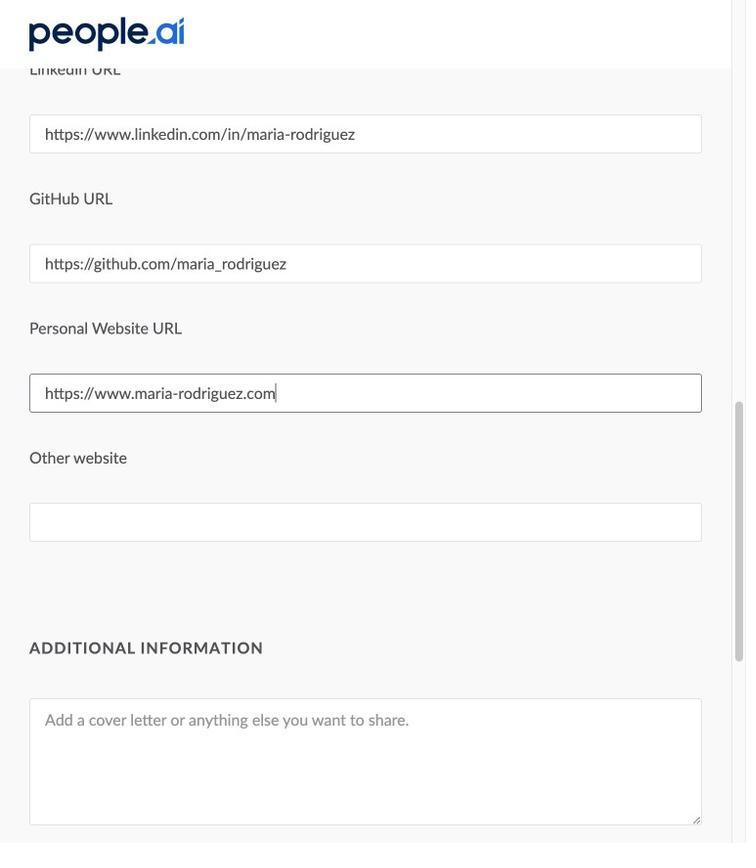 Task type: locate. For each thing, give the bounding box(es) containing it.
None text field
[[29, 114, 702, 154], [29, 503, 702, 542], [29, 114, 702, 154], [29, 503, 702, 542]]

None text field
[[29, 244, 702, 283], [29, 374, 702, 413], [29, 244, 702, 283], [29, 374, 702, 413]]



Task type: describe. For each thing, give the bounding box(es) containing it.
people.ai logo image
[[29, 17, 184, 51]]

Add a cover letter or anything else you want to share. text field
[[29, 699, 702, 826]]



Task type: vqa. For each thing, say whether or not it's contained in the screenshot.
text box at the top of the page
yes



